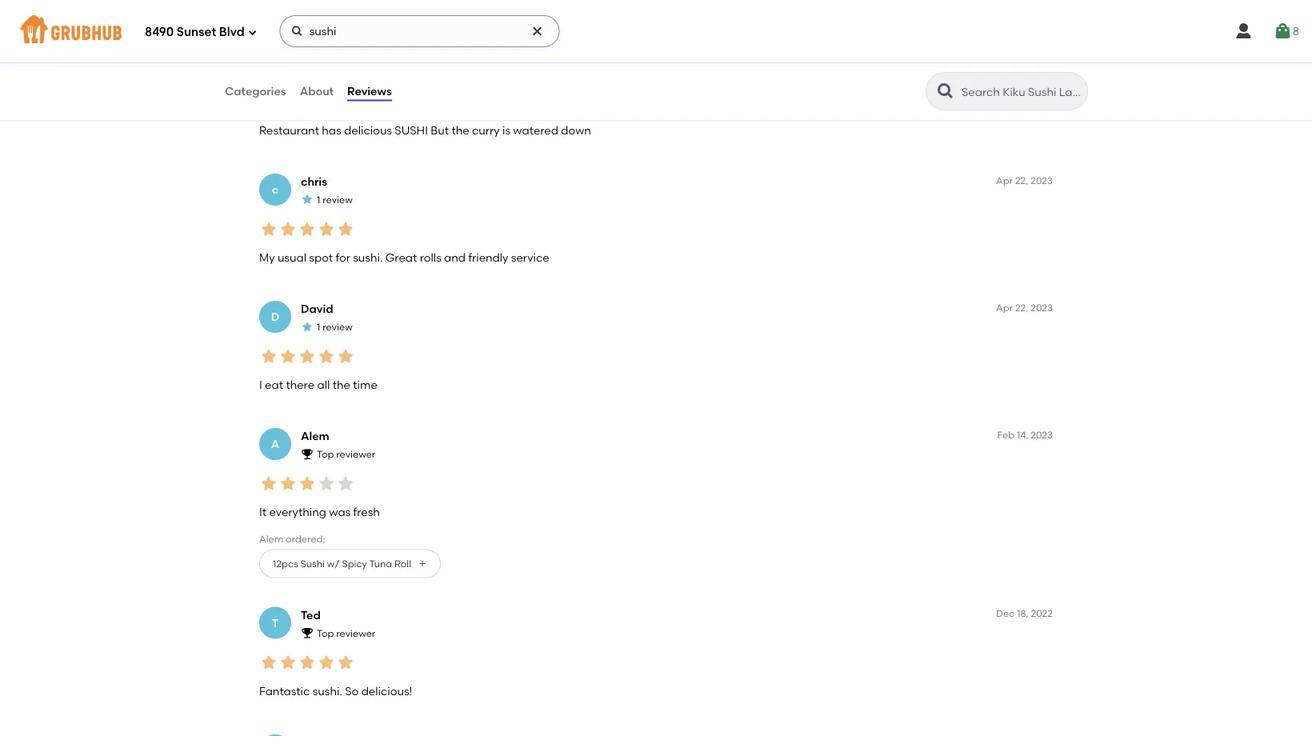 Task type: vqa. For each thing, say whether or not it's contained in the screenshot.
Opening at the top left of the page
no



Task type: describe. For each thing, give the bounding box(es) containing it.
0 horizontal spatial svg image
[[248, 28, 257, 37]]

8490
[[145, 25, 174, 39]]

top reviewer for arlyn
[[317, 67, 376, 78]]

curry
[[472, 123, 500, 137]]

watered
[[513, 123, 559, 137]]

david
[[301, 302, 333, 316]]

and
[[444, 251, 466, 264]]

down
[[561, 123, 591, 137]]

0 horizontal spatial sushi.
[[313, 684, 342, 698]]

0 vertical spatial the
[[452, 123, 470, 137]]

reviews button
[[347, 62, 393, 120]]

review for chris
[[323, 194, 353, 206]]

it everything was fresh
[[259, 506, 380, 519]]

1 horizontal spatial svg image
[[531, 25, 544, 38]]

is
[[503, 123, 511, 137]]

delicious!
[[362, 684, 412, 698]]

0 vertical spatial sushi.
[[353, 251, 383, 264]]

ordered:
[[286, 533, 325, 545]]

restaurant has delicious sushi but the curry is watered down
[[259, 123, 591, 137]]

fresh
[[353, 506, 380, 519]]

ted
[[301, 608, 321, 622]]

22, for i eat there all the time
[[1016, 302, 1029, 313]]

reviewer for arlyn
[[336, 67, 376, 78]]

0 horizontal spatial svg image
[[291, 25, 304, 38]]

apr for my usual spot for sushi. great rolls and friendly service
[[997, 174, 1013, 186]]

jun
[[997, 47, 1015, 59]]

apr for i eat there all the time
[[997, 302, 1013, 313]]

Search for food, convenience, alcohol... search field
[[280, 15, 560, 47]]

Search Kiku Sushi Larchmont search field
[[961, 84, 1083, 99]]

categories button
[[224, 62, 287, 120]]

reviews
[[347, 84, 392, 98]]

eat
[[265, 378, 283, 392]]

arlyn
[[301, 47, 330, 61]]

svg image inside the "8" button
[[1274, 22, 1293, 41]]

reviewer for alem
[[336, 449, 376, 460]]

sushi
[[301, 558, 325, 570]]

time
[[353, 378, 378, 392]]

i eat there all the time
[[259, 378, 378, 392]]

spot
[[309, 251, 333, 264]]

about
[[300, 84, 334, 98]]

chris
[[301, 175, 327, 188]]

0 horizontal spatial the
[[333, 378, 351, 392]]

sushi
[[395, 123, 428, 137]]

apr 22, 2023 for my usual spot for sushi. great rolls and friendly service
[[997, 174, 1053, 186]]

main navigation navigation
[[0, 0, 1313, 62]]

but
[[431, 123, 449, 137]]

1 for david
[[317, 321, 320, 333]]

t
[[272, 616, 279, 630]]

4 2023 from the top
[[1031, 429, 1053, 441]]

2023 for the
[[1031, 47, 1053, 59]]

12pcs sushi w/ spicy tuna roll
[[273, 558, 411, 570]]

8 button
[[1274, 17, 1300, 46]]

feb 14, 2023
[[998, 429, 1053, 441]]

top reviewer for alem
[[317, 449, 376, 460]]

dec 18, 2022
[[997, 608, 1053, 620]]

restaurant
[[259, 123, 319, 137]]

everything
[[269, 506, 327, 519]]

top for alem
[[317, 449, 334, 460]]

fantastic
[[259, 684, 310, 698]]

plus icon image
[[418, 559, 427, 569]]

has
[[322, 123, 342, 137]]



Task type: locate. For each thing, give the bounding box(es) containing it.
svg image left the "8" button
[[1235, 22, 1254, 41]]

0 vertical spatial a
[[271, 55, 280, 69]]

alem
[[301, 430, 330, 443], [259, 533, 284, 545]]

apr
[[997, 174, 1013, 186], [997, 302, 1013, 313]]

the right but
[[452, 123, 470, 137]]

0 vertical spatial 1 review
[[317, 194, 353, 206]]

2023
[[1031, 47, 1053, 59], [1031, 174, 1053, 186], [1031, 302, 1053, 313], [1031, 429, 1053, 441]]

2 a from the top
[[271, 437, 280, 451]]

2 top from the top
[[317, 449, 334, 460]]

trophy icon image down ted
[[301, 627, 314, 639]]

1 vertical spatial alem
[[259, 533, 284, 545]]

top reviewer for ted
[[317, 628, 376, 639]]

3 2023 from the top
[[1031, 302, 1053, 313]]

2 22, from the top
[[1016, 302, 1029, 313]]

1 vertical spatial review
[[323, 321, 353, 333]]

review for david
[[323, 321, 353, 333]]

a for arlyn
[[271, 55, 280, 69]]

8490 sunset blvd
[[145, 25, 245, 39]]

reviewer
[[336, 67, 376, 78], [336, 449, 376, 460], [336, 628, 376, 639]]

svg image
[[1274, 22, 1293, 41], [531, 25, 544, 38], [248, 28, 257, 37]]

1 vertical spatial trophy icon image
[[301, 448, 314, 461]]

1 vertical spatial apr 22, 2023
[[997, 302, 1053, 313]]

a down eat
[[271, 437, 280, 451]]

0 vertical spatial reviewer
[[336, 67, 376, 78]]

1 vertical spatial apr
[[997, 302, 1013, 313]]

1 down the david
[[317, 321, 320, 333]]

1 vertical spatial a
[[271, 437, 280, 451]]

2 vertical spatial trophy icon image
[[301, 627, 314, 639]]

2 horizontal spatial svg image
[[1274, 22, 1293, 41]]

3 top from the top
[[317, 628, 334, 639]]

my usual spot for sushi. great rolls and friendly service
[[259, 251, 550, 264]]

2022
[[1031, 608, 1053, 620]]

review down the david
[[323, 321, 353, 333]]

1 top from the top
[[317, 67, 334, 78]]

3 reviewer from the top
[[336, 628, 376, 639]]

the right the 'all'
[[333, 378, 351, 392]]

1 horizontal spatial alem
[[301, 430, 330, 443]]

0 vertical spatial review
[[323, 194, 353, 206]]

3 trophy icon image from the top
[[301, 627, 314, 639]]

12pcs sushi w/ spicy tuna roll button
[[259, 550, 441, 578]]

alem down the 'i eat there all the time'
[[301, 430, 330, 443]]

alem for alem ordered:
[[259, 533, 284, 545]]

fantastic sushi. so delicious!
[[259, 684, 412, 698]]

1 vertical spatial reviewer
[[336, 449, 376, 460]]

1
[[317, 194, 320, 206], [317, 321, 320, 333]]

the
[[452, 123, 470, 137], [333, 378, 351, 392]]

18,
[[1017, 608, 1029, 620]]

it
[[259, 506, 267, 519]]

0 vertical spatial top reviewer
[[317, 67, 376, 78]]

alem for alem
[[301, 430, 330, 443]]

top
[[317, 67, 334, 78], [317, 449, 334, 460], [317, 628, 334, 639]]

jun 01, 2023
[[997, 47, 1053, 59]]

reviewer up the fresh
[[336, 449, 376, 460]]

top reviewer down ted
[[317, 628, 376, 639]]

1 2023 from the top
[[1031, 47, 1053, 59]]

reviewer up reviews
[[336, 67, 376, 78]]

search icon image
[[937, 82, 956, 101]]

sushi. left the so
[[313, 684, 342, 698]]

1 vertical spatial 1
[[317, 321, 320, 333]]

apr 22, 2023
[[997, 174, 1053, 186], [997, 302, 1053, 313]]

sushi. right the for
[[353, 251, 383, 264]]

apr 22, 2023 for i eat there all the time
[[997, 302, 1053, 313]]

2 apr from the top
[[997, 302, 1013, 313]]

trophy icon image
[[301, 66, 314, 78], [301, 448, 314, 461], [301, 627, 314, 639]]

rolls
[[420, 251, 442, 264]]

top up about
[[317, 67, 334, 78]]

2 trophy icon image from the top
[[301, 448, 314, 461]]

d
[[271, 310, 280, 324]]

1 trophy icon image from the top
[[301, 66, 314, 78]]

reviewer up the so
[[336, 628, 376, 639]]

1 horizontal spatial svg image
[[1235, 22, 1254, 41]]

1 horizontal spatial the
[[452, 123, 470, 137]]

1 reviewer from the top
[[336, 67, 376, 78]]

1 horizontal spatial sushi.
[[353, 251, 383, 264]]

1 review down the david
[[317, 321, 353, 333]]

1 review for chris
[[317, 194, 353, 206]]

1 vertical spatial sushi.
[[313, 684, 342, 698]]

1 1 from the top
[[317, 194, 320, 206]]

trophy icon image for arlyn
[[301, 66, 314, 78]]

tuna
[[369, 558, 392, 570]]

0 vertical spatial apr
[[997, 174, 1013, 186]]

0 vertical spatial 1
[[317, 194, 320, 206]]

1 down chris on the left top
[[317, 194, 320, 206]]

2 1 from the top
[[317, 321, 320, 333]]

w/
[[327, 558, 340, 570]]

was
[[329, 506, 351, 519]]

0 vertical spatial 22,
[[1016, 174, 1029, 186]]

3 top reviewer from the top
[[317, 628, 376, 639]]

top reviewer up reviews
[[317, 67, 376, 78]]

1 top reviewer from the top
[[317, 67, 376, 78]]

top for arlyn
[[317, 67, 334, 78]]

0 vertical spatial apr 22, 2023
[[997, 174, 1053, 186]]

about button
[[299, 62, 335, 120]]

2 2023 from the top
[[1031, 174, 1053, 186]]

0 vertical spatial top
[[317, 67, 334, 78]]

1 1 review from the top
[[317, 194, 353, 206]]

dec
[[997, 608, 1015, 620]]

categories
[[225, 84, 286, 98]]

1 review from the top
[[323, 194, 353, 206]]

i
[[259, 378, 262, 392]]

c
[[272, 183, 279, 196]]

trophy icon image for alem
[[301, 448, 314, 461]]

22, for my usual spot for sushi. great rolls and friendly service
[[1016, 174, 1029, 186]]

for
[[336, 251, 351, 264]]

trophy icon image up everything
[[301, 448, 314, 461]]

1 vertical spatial top
[[317, 449, 334, 460]]

blvd
[[219, 25, 245, 39]]

1 review
[[317, 194, 353, 206], [317, 321, 353, 333]]

usual
[[278, 251, 307, 264]]

2 1 review from the top
[[317, 321, 353, 333]]

so
[[345, 684, 359, 698]]

roll
[[395, 558, 411, 570]]

12pcs
[[273, 558, 298, 570]]

1 vertical spatial 22,
[[1016, 302, 1029, 313]]

1 review for david
[[317, 321, 353, 333]]

1 review down chris on the left top
[[317, 194, 353, 206]]

a for alem
[[271, 437, 280, 451]]

1 apr from the top
[[997, 174, 1013, 186]]

all
[[317, 378, 330, 392]]

2023 for time
[[1031, 302, 1053, 313]]

delicious
[[344, 123, 392, 137]]

1 vertical spatial 1 review
[[317, 321, 353, 333]]

great
[[386, 251, 417, 264]]

2 apr 22, 2023 from the top
[[997, 302, 1053, 313]]

2 reviewer from the top
[[336, 449, 376, 460]]

2 vertical spatial top
[[317, 628, 334, 639]]

2023 for great
[[1031, 174, 1053, 186]]

1 apr 22, 2023 from the top
[[997, 174, 1053, 186]]

2 vertical spatial top reviewer
[[317, 628, 376, 639]]

0 vertical spatial trophy icon image
[[301, 66, 314, 78]]

svg image
[[1235, 22, 1254, 41], [291, 25, 304, 38]]

22,
[[1016, 174, 1029, 186], [1016, 302, 1029, 313]]

1 22, from the top
[[1016, 174, 1029, 186]]

a up categories
[[271, 55, 280, 69]]

service
[[511, 251, 550, 264]]

trophy icon image down arlyn
[[301, 66, 314, 78]]

top up it everything was fresh
[[317, 449, 334, 460]]

star icon image
[[259, 92, 279, 111], [279, 92, 298, 111], [298, 92, 317, 111], [317, 92, 336, 111], [336, 92, 355, 111], [301, 193, 314, 206], [259, 220, 279, 239], [279, 220, 298, 239], [298, 220, 317, 239], [317, 220, 336, 239], [336, 220, 355, 239], [301, 320, 314, 333], [259, 347, 279, 366], [279, 347, 298, 366], [298, 347, 317, 366], [317, 347, 336, 366], [336, 347, 355, 366], [259, 474, 279, 494], [279, 474, 298, 494], [298, 474, 317, 494], [317, 474, 336, 494], [336, 474, 355, 494], [259, 653, 279, 673], [279, 653, 298, 673], [298, 653, 317, 673], [317, 653, 336, 673], [336, 653, 355, 673]]

1 vertical spatial top reviewer
[[317, 449, 376, 460]]

sushi.
[[353, 251, 383, 264], [313, 684, 342, 698]]

8
[[1293, 24, 1300, 38]]

alem ordered:
[[259, 533, 325, 545]]

review down chris on the left top
[[323, 194, 353, 206]]

svg image up arlyn
[[291, 25, 304, 38]]

2 review from the top
[[323, 321, 353, 333]]

spicy
[[342, 558, 367, 570]]

my
[[259, 251, 275, 264]]

reviewer for ted
[[336, 628, 376, 639]]

01,
[[1017, 47, 1029, 59]]

alem down it
[[259, 533, 284, 545]]

1 vertical spatial the
[[333, 378, 351, 392]]

2 top reviewer from the top
[[317, 449, 376, 460]]

2 vertical spatial reviewer
[[336, 628, 376, 639]]

friendly
[[469, 251, 509, 264]]

top for ted
[[317, 628, 334, 639]]

there
[[286, 378, 315, 392]]

trophy icon image for ted
[[301, 627, 314, 639]]

0 horizontal spatial alem
[[259, 533, 284, 545]]

sunset
[[177, 25, 216, 39]]

14,
[[1017, 429, 1029, 441]]

top reviewer up 'was'
[[317, 449, 376, 460]]

1 a from the top
[[271, 55, 280, 69]]

top reviewer
[[317, 67, 376, 78], [317, 449, 376, 460], [317, 628, 376, 639]]

top down ted
[[317, 628, 334, 639]]

feb
[[998, 429, 1015, 441]]

a
[[271, 55, 280, 69], [271, 437, 280, 451]]

0 vertical spatial alem
[[301, 430, 330, 443]]

1 for chris
[[317, 194, 320, 206]]

review
[[323, 194, 353, 206], [323, 321, 353, 333]]



